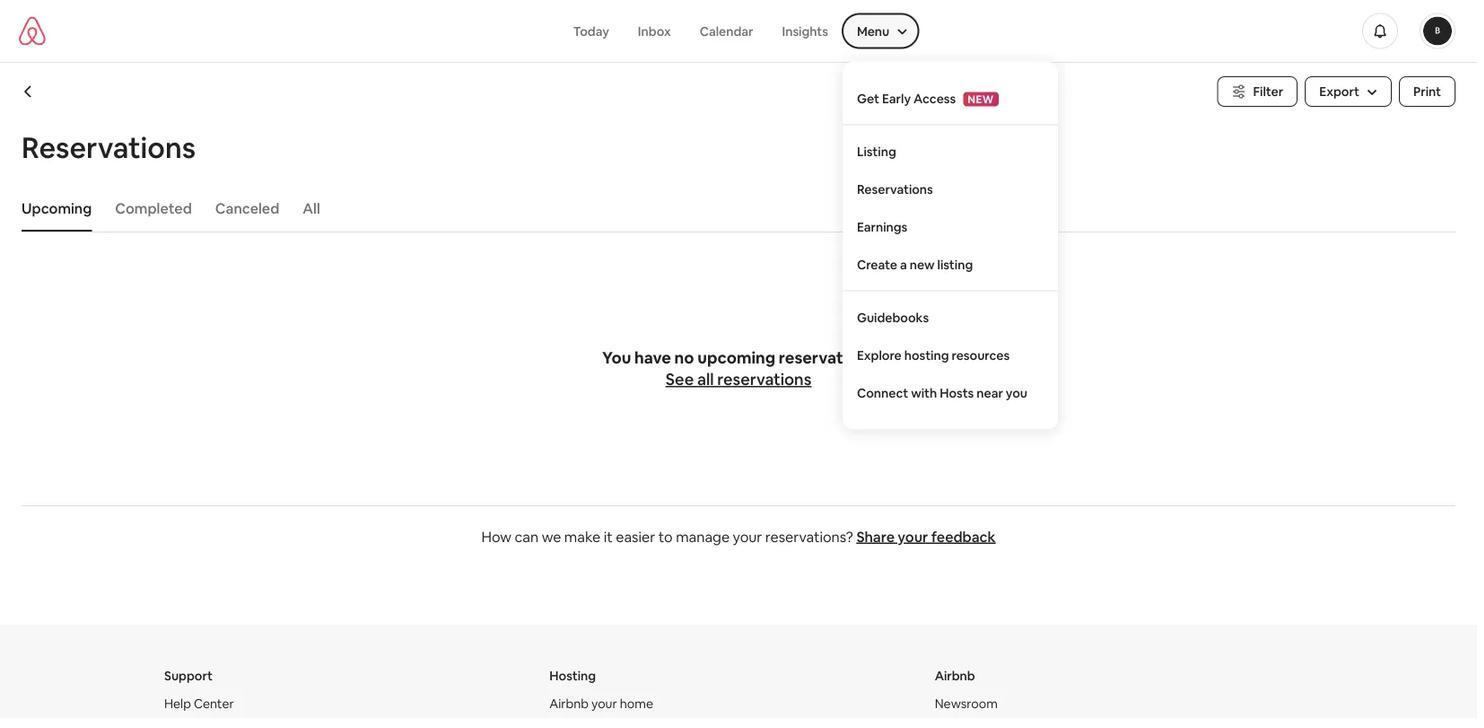 Task type: describe. For each thing, give the bounding box(es) containing it.
support
[[164, 668, 213, 684]]

we
[[542, 527, 561, 546]]

see
[[666, 369, 694, 390]]

reservations inside 'link'
[[857, 181, 933, 197]]

canceled
[[215, 199, 279, 217]]

how can we make it easier to manage your reservations? share your feedback
[[481, 527, 996, 546]]

access
[[914, 90, 956, 106]]

tab list containing upcoming
[[13, 185, 1456, 232]]

listing
[[857, 143, 896, 159]]

completed button
[[106, 190, 201, 226]]

guidebooks
[[857, 309, 929, 325]]

you
[[1006, 385, 1028, 401]]

filter button
[[1218, 76, 1298, 107]]

filter
[[1253, 83, 1284, 100]]

1 vertical spatial new
[[910, 256, 935, 272]]

0 horizontal spatial reservations
[[22, 128, 196, 166]]

create a new listing link
[[843, 245, 1058, 283]]

see all reservations button
[[666, 369, 812, 390]]

insights
[[782, 23, 828, 39]]

menu button
[[843, 14, 918, 48]]

a
[[900, 256, 907, 272]]

guidebooks link
[[843, 298, 1058, 336]]

help
[[164, 696, 191, 712]]

0 vertical spatial reservations
[[779, 347, 875, 368]]

listing
[[937, 256, 973, 272]]

you have no upcoming reservations see all reservations
[[602, 347, 875, 390]]

explore hosting resources
[[857, 347, 1010, 363]]

menu
[[857, 23, 890, 39]]

hosting
[[904, 347, 949, 363]]

create
[[857, 256, 897, 272]]

it
[[604, 527, 613, 546]]

share your feedback button
[[857, 527, 996, 546]]

with
[[911, 385, 937, 401]]

export
[[1320, 83, 1360, 100]]

inbox link
[[624, 14, 685, 48]]

feedback
[[931, 527, 996, 546]]

1 vertical spatial reservations
[[717, 369, 812, 390]]

main navigation menu image
[[1423, 17, 1452, 45]]

menu group
[[843, 14, 918, 48]]

reservations?
[[765, 527, 853, 546]]

no
[[675, 347, 694, 368]]

resources
[[952, 347, 1010, 363]]

completed
[[115, 199, 192, 217]]

share
[[857, 527, 895, 546]]

get
[[857, 90, 880, 106]]

hosts
[[940, 385, 974, 401]]

calendar
[[700, 23, 753, 39]]

go back image
[[22, 84, 36, 99]]

can
[[515, 527, 539, 546]]

listing link
[[843, 132, 1058, 170]]

have
[[635, 347, 671, 368]]

today
[[573, 23, 609, 39]]

connect
[[857, 385, 908, 401]]



Task type: locate. For each thing, give the bounding box(es) containing it.
airbnb up newsroom link on the bottom right of page
[[935, 668, 975, 684]]

reservations up completed
[[22, 128, 196, 166]]

new right access
[[968, 92, 994, 106]]

1 vertical spatial airbnb
[[550, 696, 589, 712]]

explore hosting resources link
[[843, 336, 1058, 374]]

connect with hosts near you link
[[843, 374, 1058, 412]]

you
[[602, 347, 631, 368]]

all button
[[294, 190, 329, 226]]

help center link
[[164, 696, 234, 712]]

newsroom
[[935, 696, 998, 712]]

earnings link
[[843, 208, 1058, 245]]

connect with hosts near you
[[857, 385, 1028, 401]]

1 horizontal spatial airbnb
[[935, 668, 975, 684]]

1 vertical spatial reservations
[[857, 181, 933, 197]]

create a new listing
[[857, 256, 973, 272]]

inbox
[[638, 23, 671, 39]]

1 horizontal spatial new
[[968, 92, 994, 106]]

0 vertical spatial airbnb
[[935, 668, 975, 684]]

reservations link
[[843, 170, 1058, 208]]

your right manage
[[733, 527, 762, 546]]

tab list
[[13, 185, 1456, 232]]

center
[[194, 696, 234, 712]]

airbnb for airbnb
[[935, 668, 975, 684]]

upcoming button
[[13, 190, 101, 226]]

help center
[[164, 696, 234, 712]]

0 vertical spatial reservations
[[22, 128, 196, 166]]

airbnb
[[935, 668, 975, 684], [550, 696, 589, 712]]

your
[[733, 527, 762, 546], [898, 527, 928, 546], [592, 696, 617, 712]]

today link
[[559, 14, 624, 48]]

new right a
[[910, 256, 935, 272]]

print button
[[1399, 76, 1456, 107]]

insights link
[[768, 14, 843, 48]]

airbnb your home
[[550, 696, 653, 712]]

0 horizontal spatial new
[[910, 256, 935, 272]]

2 horizontal spatial your
[[898, 527, 928, 546]]

airbnb down hosting
[[550, 696, 589, 712]]

airbnb for airbnb your home
[[550, 696, 589, 712]]

newsroom link
[[935, 696, 998, 712]]

your right share
[[898, 527, 928, 546]]

upcoming
[[698, 347, 776, 368]]

easier
[[616, 527, 655, 546]]

home
[[620, 696, 653, 712]]

explore
[[857, 347, 902, 363]]

calendar link
[[685, 14, 768, 48]]

all
[[697, 369, 714, 390]]

reservations up connect
[[779, 347, 875, 368]]

upcoming
[[22, 199, 92, 217]]

reservations down upcoming
[[717, 369, 812, 390]]

1 horizontal spatial your
[[733, 527, 762, 546]]

airbnb your home link
[[550, 696, 653, 712]]

reservations up earnings
[[857, 181, 933, 197]]

new
[[968, 92, 994, 106], [910, 256, 935, 272]]

reservations
[[22, 128, 196, 166], [857, 181, 933, 197]]

export button
[[1305, 76, 1392, 107]]

0 horizontal spatial your
[[592, 696, 617, 712]]

your left home
[[592, 696, 617, 712]]

to
[[658, 527, 673, 546]]

early
[[882, 90, 911, 106]]

0 horizontal spatial airbnb
[[550, 696, 589, 712]]

all
[[303, 199, 320, 217]]

manage
[[676, 527, 730, 546]]

hosting
[[550, 668, 596, 684]]

canceled button
[[206, 190, 288, 226]]

near
[[977, 385, 1003, 401]]

get early access
[[857, 90, 956, 106]]

0 vertical spatial new
[[968, 92, 994, 106]]

1 horizontal spatial reservations
[[857, 181, 933, 197]]

earnings
[[857, 219, 908, 235]]

how
[[481, 527, 512, 546]]

print
[[1414, 83, 1441, 100]]

reservations
[[779, 347, 875, 368], [717, 369, 812, 390]]

make
[[564, 527, 601, 546]]



Task type: vqa. For each thing, say whether or not it's contained in the screenshot.
bay
no



